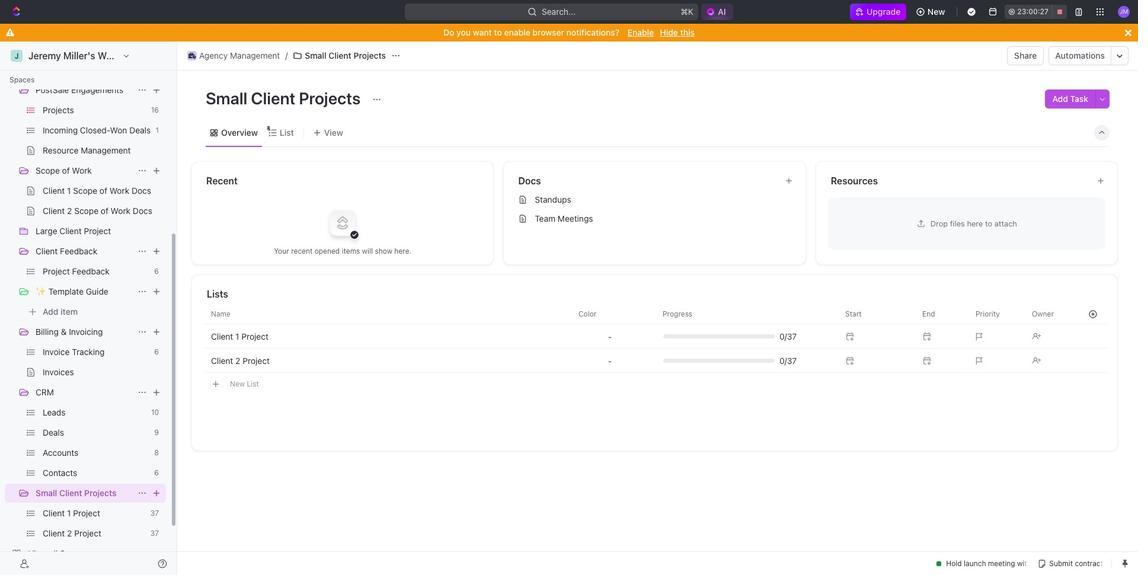 Task type: locate. For each thing, give the bounding box(es) containing it.
client 2 project up new list
[[211, 356, 270, 366]]

1 vertical spatial client 2 project link
[[43, 524, 146, 543]]

work down client 1 scope of work docs link
[[111, 206, 131, 216]]

spaces inside tree
[[60, 549, 88, 559]]

work up client 2 scope of work docs link
[[110, 186, 129, 196]]

⌘k
[[681, 7, 694, 17]]

0 vertical spatial small
[[305, 50, 327, 60]]

no recent items image
[[319, 199, 367, 246]]

0 vertical spatial client 2 project link
[[204, 349, 572, 372]]

1 horizontal spatial small
[[206, 88, 248, 108]]

to right want
[[494, 27, 502, 37]]

standups link
[[514, 190, 801, 209]]

2 vertical spatial work
[[111, 206, 131, 216]]

deals down leads
[[43, 428, 64, 438]]

0 vertical spatial 6
[[154, 267, 159, 276]]

project for the rightmost client 2 project link
[[243, 356, 270, 366]]

1 down contacts
[[67, 508, 71, 518]]

client inside 'link'
[[60, 226, 82, 236]]

1 horizontal spatial client 1 project
[[211, 331, 269, 341]]

0 horizontal spatial agency management
[[28, 65, 109, 75]]

2 vertical spatial small client projects
[[36, 488, 117, 498]]

management left /
[[230, 50, 280, 60]]

new list
[[230, 379, 259, 388]]

2 vertical spatial scope
[[74, 206, 98, 216]]

workspace
[[98, 50, 147, 61]]

docs up client 2 scope of work docs link
[[132, 186, 151, 196]]

invoice
[[43, 347, 70, 357]]

agency management down miller's
[[28, 65, 109, 75]]

client 2 project link up view all spaces link
[[43, 524, 146, 543]]

list link
[[277, 124, 294, 141]]

client 2 project link
[[204, 349, 572, 372], [43, 524, 146, 543]]

1 vertical spatial to
[[986, 219, 993, 228]]

/
[[285, 50, 288, 60]]

1 37 from the top
[[150, 509, 159, 518]]

1 vertical spatial scope
[[73, 186, 97, 196]]

1 vertical spatial small client projects link
[[36, 484, 133, 503]]

client 2 project link down name button
[[204, 349, 572, 372]]

0 vertical spatial new
[[928, 7, 946, 17]]

2 37 from the top
[[150, 529, 159, 538]]

team meetings link
[[514, 209, 801, 228]]

1 vertical spatial 37
[[150, 529, 159, 538]]

of down client 1 scope of work docs link
[[101, 206, 108, 216]]

0 horizontal spatial client 1 project link
[[43, 504, 146, 523]]

2 vertical spatial small
[[36, 488, 57, 498]]

do
[[444, 27, 455, 37]]

agency management link up engagements
[[28, 60, 164, 79]]

0 vertical spatial 37
[[150, 509, 159, 518]]

0 horizontal spatial small client projects link
[[36, 484, 133, 503]]

to for want
[[494, 27, 502, 37]]

agency inside tree
[[28, 65, 57, 75]]

6 for tracking
[[154, 348, 159, 356]]

add for add item
[[43, 307, 58, 317]]

agency management left /
[[199, 50, 280, 60]]

jm
[[1120, 8, 1129, 15]]

2 up large client project
[[67, 206, 72, 216]]

billing & invoicing link
[[36, 323, 133, 342]]

client feedback link
[[36, 242, 133, 261]]

1 vertical spatial 6
[[154, 348, 159, 356]]

client 1 project down contacts
[[43, 508, 100, 518]]

1 horizontal spatial client 1 project link
[[204, 325, 572, 348]]

0 horizontal spatial small
[[36, 488, 57, 498]]

tree
[[5, 0, 166, 575]]

standups
[[535, 195, 572, 205]]

client 1 project link
[[204, 325, 572, 348], [43, 504, 146, 523]]

files
[[951, 219, 966, 228]]

0 horizontal spatial add
[[43, 307, 58, 317]]

0 horizontal spatial list
[[247, 379, 259, 388]]

view inside sidebar navigation
[[28, 549, 47, 559]]

add inside button
[[1053, 94, 1069, 104]]

add item button
[[5, 302, 166, 321]]

1 vertical spatial 2
[[236, 356, 240, 366]]

0 vertical spatial view
[[324, 127, 343, 137]]

0 vertical spatial client 2 project
[[211, 356, 270, 366]]

6
[[154, 267, 159, 276], [154, 348, 159, 356], [154, 469, 159, 477]]

enable
[[628, 27, 654, 37]]

1 horizontal spatial new
[[928, 7, 946, 17]]

0 vertical spatial feedback
[[60, 246, 97, 256]]

ai button
[[702, 4, 734, 20]]

small client projects link down contacts link
[[36, 484, 133, 503]]

0 vertical spatial to
[[494, 27, 502, 37]]

crm
[[36, 387, 54, 397]]

0 horizontal spatial client 1 project
[[43, 508, 100, 518]]

view for view all spaces
[[28, 549, 47, 559]]

0 vertical spatial small client projects link
[[290, 49, 389, 63]]

opened
[[315, 246, 340, 255]]

1 horizontal spatial to
[[986, 219, 993, 228]]

scope for 2
[[74, 206, 98, 216]]

docs for client 2 scope of work docs
[[133, 206, 152, 216]]

0 vertical spatial scope
[[36, 165, 60, 176]]

0 vertical spatial 0/37
[[780, 331, 797, 341]]

hide
[[660, 27, 678, 37]]

tree containing agency management
[[5, 0, 166, 575]]

billing
[[36, 327, 59, 337]]

task
[[1071, 94, 1089, 104]]

feedback down client feedback link on the top of page
[[72, 266, 110, 276]]

team
[[535, 214, 556, 224]]

0 horizontal spatial to
[[494, 27, 502, 37]]

feedback up project feedback
[[60, 246, 97, 256]]

1 0/37 from the top
[[780, 331, 797, 341]]

to right here
[[986, 219, 993, 228]]

1 vertical spatial client 2 project
[[43, 528, 101, 539]]

agency down jeremy
[[28, 65, 57, 75]]

drop files here to attach
[[931, 219, 1018, 228]]

projects inside projects link
[[43, 105, 74, 115]]

priority button
[[969, 305, 1026, 324]]

small client projects right /
[[305, 50, 386, 60]]

1 horizontal spatial list
[[280, 127, 294, 137]]

1 inside 'incoming closed-won deals 1'
[[156, 126, 159, 135]]

client 2 project
[[211, 356, 270, 366], [43, 528, 101, 539]]

1 vertical spatial client 1 project
[[43, 508, 100, 518]]

0 vertical spatial 2
[[67, 206, 72, 216]]

1 horizontal spatial agency management
[[199, 50, 280, 60]]

0/37
[[780, 331, 797, 341], [780, 356, 797, 366]]

0 horizontal spatial client 2 project
[[43, 528, 101, 539]]

scope down scope of work link
[[73, 186, 97, 196]]

management
[[230, 50, 280, 60], [59, 65, 109, 75], [81, 145, 131, 155]]

incoming closed-won deals 1
[[43, 125, 159, 135]]

2 0/37 from the top
[[780, 356, 797, 366]]

leads
[[43, 407, 66, 418]]

client feedback
[[36, 246, 97, 256]]

2 6 from the top
[[154, 348, 159, 356]]

of up client 2 scope of work docs link
[[100, 186, 107, 196]]

view right list link
[[324, 127, 343, 137]]

2 for client 2 scope of work docs link
[[67, 206, 72, 216]]

0 horizontal spatial client 2 project link
[[43, 524, 146, 543]]

agency
[[199, 50, 228, 60], [28, 65, 57, 75]]

small right /
[[305, 50, 327, 60]]

0 horizontal spatial new
[[230, 379, 245, 388]]

add task
[[1053, 94, 1089, 104]]

1 horizontal spatial spaces
[[60, 549, 88, 559]]

0 vertical spatial agency management
[[199, 50, 280, 60]]

0 vertical spatial management
[[230, 50, 280, 60]]

2 up new list
[[236, 356, 240, 366]]

view inside button
[[324, 127, 343, 137]]

1 vertical spatial of
[[100, 186, 107, 196]]

client
[[329, 50, 352, 60], [251, 88, 296, 108], [43, 186, 65, 196], [43, 206, 65, 216], [60, 226, 82, 236], [36, 246, 58, 256], [211, 331, 233, 341], [211, 356, 233, 366], [59, 488, 82, 498], [43, 508, 65, 518], [43, 528, 65, 539]]

1 vertical spatial feedback
[[72, 266, 110, 276]]

docs down client 1 scope of work docs link
[[133, 206, 152, 216]]

1 up new list
[[236, 331, 239, 341]]

2 vertical spatial of
[[101, 206, 108, 216]]

scope down resource
[[36, 165, 60, 176]]

2 for bottommost client 2 project link
[[67, 528, 72, 539]]

client 1 scope of work docs link
[[43, 181, 164, 200]]

management down "jeremy miller's workspace"
[[59, 65, 109, 75]]

notifications?
[[567, 27, 620, 37]]

share
[[1015, 50, 1038, 60]]

0 horizontal spatial view
[[28, 549, 47, 559]]

agency right business time icon
[[199, 50, 228, 60]]

leads link
[[43, 403, 146, 422]]

2 vertical spatial 2
[[67, 528, 72, 539]]

guide
[[86, 286, 108, 297]]

projects link
[[43, 101, 146, 120]]

0 horizontal spatial spaces
[[9, 75, 35, 84]]

client 2 project inside sidebar navigation
[[43, 528, 101, 539]]

1 down 16
[[156, 126, 159, 135]]

1 vertical spatial work
[[110, 186, 129, 196]]

projects
[[354, 50, 386, 60], [299, 88, 361, 108], [43, 105, 74, 115], [84, 488, 117, 498]]

client 1 project link down contacts link
[[43, 504, 146, 523]]

agency management inside sidebar navigation
[[28, 65, 109, 75]]

16
[[151, 106, 159, 114]]

new
[[928, 7, 946, 17], [230, 379, 245, 388]]

agency management
[[199, 50, 280, 60], [28, 65, 109, 75]]

project for bottommost client 2 project link
[[74, 528, 101, 539]]

small client projects link right /
[[290, 49, 389, 63]]

scope down client 1 scope of work docs
[[74, 206, 98, 216]]

add
[[1053, 94, 1069, 104], [43, 307, 58, 317]]

0 vertical spatial small client projects
[[305, 50, 386, 60]]

resources
[[831, 176, 879, 186]]

0 vertical spatial client 1 project link
[[204, 325, 572, 348]]

1 vertical spatial list
[[247, 379, 259, 388]]

23:00:27 button
[[1006, 5, 1068, 19]]

small up 'overview' link
[[206, 88, 248, 108]]

0 horizontal spatial agency
[[28, 65, 57, 75]]

of down resource
[[62, 165, 70, 176]]

spaces down business time image
[[9, 75, 35, 84]]

1 horizontal spatial deals
[[129, 125, 151, 135]]

2 up view all spaces
[[67, 528, 72, 539]]

deals link
[[43, 423, 150, 442]]

1 down scope of work
[[67, 186, 71, 196]]

spaces
[[9, 75, 35, 84], [60, 549, 88, 559]]

2 vertical spatial 6
[[154, 469, 159, 477]]

view left all
[[28, 549, 47, 559]]

project inside 'link'
[[84, 226, 111, 236]]

0/37 for client 2 project
[[780, 356, 797, 366]]

2 vertical spatial management
[[81, 145, 131, 155]]

1 horizontal spatial small client projects link
[[290, 49, 389, 63]]

client 1 project inside sidebar navigation
[[43, 508, 100, 518]]

small client projects down contacts
[[36, 488, 117, 498]]

1 vertical spatial spaces
[[60, 549, 88, 559]]

small client projects link
[[290, 49, 389, 63], [36, 484, 133, 503]]

feedback for project feedback
[[72, 266, 110, 276]]

agency management link
[[184, 49, 283, 63], [28, 60, 164, 79]]

add left task
[[1053, 94, 1069, 104]]

23:00:27
[[1018, 7, 1049, 16]]

small down contacts
[[36, 488, 57, 498]]

9
[[154, 428, 159, 437]]

management down 'incoming closed-won deals 1'
[[81, 145, 131, 155]]

of for 2
[[101, 206, 108, 216]]

list inside button
[[247, 379, 259, 388]]

client 1 project link down name button
[[204, 325, 572, 348]]

large
[[36, 226, 57, 236]]

1 horizontal spatial add
[[1053, 94, 1069, 104]]

jm button
[[1115, 2, 1134, 21]]

small client projects up list link
[[206, 88, 364, 108]]

0 vertical spatial agency
[[199, 50, 228, 60]]

feedback for client feedback
[[60, 246, 97, 256]]

recent
[[206, 176, 238, 186]]

37
[[150, 509, 159, 518], [150, 529, 159, 538]]

start
[[846, 309, 862, 318]]

1 vertical spatial 0/37
[[780, 356, 797, 366]]

1 vertical spatial agency management
[[28, 65, 109, 75]]

1 vertical spatial add
[[43, 307, 58, 317]]

small
[[305, 50, 327, 60], [206, 88, 248, 108], [36, 488, 57, 498]]

1 6 from the top
[[154, 267, 159, 276]]

1 vertical spatial new
[[230, 379, 245, 388]]

1 vertical spatial agency
[[28, 65, 57, 75]]

3 6 from the top
[[154, 469, 159, 477]]

8
[[154, 448, 159, 457]]

add left the item
[[43, 307, 58, 317]]

client 2 project up view all spaces link
[[43, 528, 101, 539]]

large client project link
[[36, 222, 164, 241]]

work down resource management
[[72, 165, 92, 176]]

add inside button
[[43, 307, 58, 317]]

0 vertical spatial add
[[1053, 94, 1069, 104]]

business time image
[[188, 53, 196, 59]]

1 horizontal spatial view
[[324, 127, 343, 137]]

client 1 project
[[211, 331, 269, 341], [43, 508, 100, 518]]

contacts
[[43, 468, 77, 478]]

agency management link left /
[[184, 49, 283, 63]]

client 1 project down name
[[211, 331, 269, 341]]

1 vertical spatial view
[[28, 549, 47, 559]]

0 vertical spatial client 1 project
[[211, 331, 269, 341]]

jeremy
[[28, 50, 61, 61]]

docs for client 1 scope of work docs
[[132, 186, 151, 196]]

✨
[[36, 286, 46, 297]]

0 horizontal spatial deals
[[43, 428, 64, 438]]

view button
[[309, 124, 347, 141]]

this
[[681, 27, 695, 37]]

deals
[[129, 125, 151, 135], [43, 428, 64, 438]]

spaces right all
[[60, 549, 88, 559]]

project feedback link
[[43, 262, 150, 281]]

engagements
[[71, 85, 124, 95]]

deals right won
[[129, 125, 151, 135]]



Task type: vqa. For each thing, say whether or not it's contained in the screenshot.
all
yes



Task type: describe. For each thing, give the bounding box(es) containing it.
jeremy miller's workspace, , element
[[11, 50, 23, 62]]

color button
[[572, 305, 649, 324]]

new list button
[[204, 374, 1109, 394]]

billing & invoicing
[[36, 327, 103, 337]]

new for new
[[928, 7, 946, 17]]

sidebar navigation
[[0, 0, 180, 575]]

accounts link
[[43, 444, 150, 463]]

view button
[[309, 119, 347, 147]]

view all spaces
[[28, 549, 88, 559]]

invoices link
[[43, 363, 164, 382]]

name button
[[204, 305, 572, 324]]

0 vertical spatial deals
[[129, 125, 151, 135]]

dropdown menu image
[[608, 356, 612, 366]]

automations
[[1056, 50, 1106, 60]]

browser
[[533, 27, 565, 37]]

postsale
[[36, 85, 69, 95]]

✨ template guide
[[36, 286, 108, 297]]

progress
[[663, 309, 693, 318]]

1 vertical spatial small
[[206, 88, 248, 108]]

1 vertical spatial deals
[[43, 428, 64, 438]]

search...
[[542, 7, 576, 17]]

resource management link
[[43, 141, 164, 160]]

work for 1
[[110, 186, 129, 196]]

jeremy miller's workspace
[[28, 50, 147, 61]]

j
[[14, 51, 19, 60]]

project for the bottommost client 1 project link
[[73, 508, 100, 518]]

business time image
[[12, 66, 21, 74]]

will
[[362, 246, 373, 255]]

upgrade link
[[850, 4, 907, 20]]

2 horizontal spatial small
[[305, 50, 327, 60]]

&
[[61, 327, 67, 337]]

large client project
[[36, 226, 111, 236]]

client 1 project for client 1 project link to the right
[[211, 331, 269, 341]]

0 vertical spatial work
[[72, 165, 92, 176]]

start button
[[839, 305, 916, 324]]

new for new list
[[230, 379, 245, 388]]

here.
[[395, 246, 412, 255]]

end button
[[916, 305, 969, 324]]

2 for the rightmost client 2 project link
[[236, 356, 240, 366]]

of for 1
[[100, 186, 107, 196]]

37 for client 1 project
[[150, 509, 159, 518]]

add task button
[[1046, 90, 1096, 109]]

add item
[[43, 307, 78, 317]]

meetings
[[558, 214, 593, 224]]

10
[[151, 408, 159, 417]]

enable
[[504, 27, 531, 37]]

resource
[[43, 145, 79, 155]]

postsale engagements
[[36, 85, 124, 95]]

lists
[[207, 289, 228, 300]]

client 2 scope of work docs
[[43, 206, 152, 216]]

here
[[968, 219, 984, 228]]

miller's
[[63, 50, 95, 61]]

1 vertical spatial client 1 project link
[[43, 504, 146, 523]]

priority
[[976, 309, 1000, 318]]

invoicing
[[69, 327, 103, 337]]

overview
[[221, 127, 258, 137]]

scope of work
[[36, 165, 92, 176]]

work for 2
[[111, 206, 131, 216]]

show
[[375, 246, 393, 255]]

incoming
[[43, 125, 78, 135]]

1 horizontal spatial client 2 project
[[211, 356, 270, 366]]

client 1 project for the bottommost client 1 project link
[[43, 508, 100, 518]]

new button
[[912, 2, 953, 21]]

drop
[[931, 219, 949, 228]]

owner button
[[1026, 305, 1079, 324]]

0 vertical spatial list
[[280, 127, 294, 137]]

6 for feedback
[[154, 267, 159, 276]]

✨ template guide link
[[36, 282, 133, 301]]

client 1 scope of work docs
[[43, 186, 151, 196]]

1 horizontal spatial agency
[[199, 50, 228, 60]]

dropdown menu image
[[608, 332, 612, 341]]

small client projects inside sidebar navigation
[[36, 488, 117, 498]]

0 vertical spatial of
[[62, 165, 70, 176]]

recent
[[291, 246, 313, 255]]

0 horizontal spatial agency management link
[[28, 60, 164, 79]]

ai
[[718, 7, 726, 17]]

1 horizontal spatial agency management link
[[184, 49, 283, 63]]

your
[[274, 246, 289, 255]]

invoice tracking
[[43, 347, 105, 357]]

postsale engagements link
[[36, 81, 133, 100]]

docs up standups
[[519, 176, 541, 186]]

incoming closed-won deals link
[[43, 121, 151, 140]]

resources button
[[831, 174, 1088, 188]]

your recent opened items will show here.
[[274, 246, 412, 255]]

accounts
[[43, 448, 79, 458]]

37 for client 2 project
[[150, 529, 159, 538]]

items
[[342, 246, 360, 255]]

project for client 1 project link to the right
[[242, 331, 269, 341]]

want
[[473, 27, 492, 37]]

end
[[923, 309, 936, 318]]

view all spaces link
[[5, 544, 164, 563]]

to for here
[[986, 219, 993, 228]]

owner
[[1033, 309, 1055, 318]]

project for large client project 'link' at the left of the page
[[84, 226, 111, 236]]

scope for 1
[[73, 186, 97, 196]]

project feedback
[[43, 266, 110, 276]]

0 vertical spatial spaces
[[9, 75, 35, 84]]

won
[[110, 125, 127, 135]]

1 vertical spatial small client projects
[[206, 88, 364, 108]]

1 horizontal spatial client 2 project link
[[204, 349, 572, 372]]

0/37 for client 1 project
[[780, 331, 797, 341]]

1 vertical spatial management
[[59, 65, 109, 75]]

automations button
[[1050, 47, 1112, 65]]

lists button
[[206, 287, 1104, 301]]

view for view
[[324, 127, 343, 137]]

progress button
[[656, 305, 832, 324]]

all
[[49, 549, 58, 559]]

small inside tree
[[36, 488, 57, 498]]

contacts link
[[43, 464, 150, 483]]

tracking
[[72, 347, 105, 357]]

scope of work link
[[36, 161, 133, 180]]

attach
[[995, 219, 1018, 228]]

add for add task
[[1053, 94, 1069, 104]]

crm link
[[36, 383, 133, 402]]



